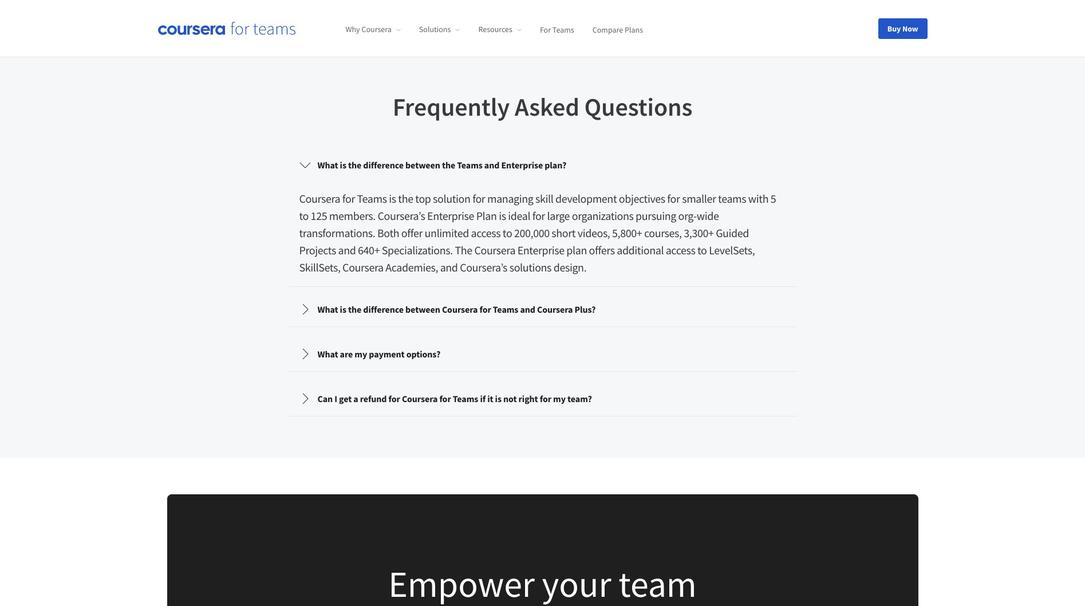 Task type: locate. For each thing, give the bounding box(es) containing it.
coursera's down the the
[[460, 260, 508, 274]]

can i get a refund for coursera for teams if it is not right for my team? button
[[290, 382, 795, 414]]

1 vertical spatial what
[[318, 303, 338, 315]]

what down the skillsets,
[[318, 303, 338, 315]]

coursera's up offer
[[378, 208, 425, 223]]

2 what from the top
[[318, 303, 338, 315]]

my left team?
[[553, 393, 566, 404]]

the
[[455, 243, 472, 257]]

what left the are
[[318, 348, 338, 359]]

2 horizontal spatial to
[[698, 243, 707, 257]]

0 vertical spatial to
[[299, 208, 309, 223]]

what is the difference between coursera for teams and coursera plus? button
[[290, 293, 795, 325]]

a
[[354, 393, 358, 404]]

is up members.
[[340, 159, 347, 170]]

what up 125
[[318, 159, 338, 170]]

teams right for
[[553, 24, 574, 34]]

0 vertical spatial difference
[[363, 159, 404, 170]]

if
[[480, 393, 486, 404]]

is
[[340, 159, 347, 170], [389, 191, 396, 205], [499, 208, 506, 223], [340, 303, 347, 315], [495, 393, 502, 404]]

enterprise
[[501, 159, 543, 170], [427, 208, 474, 223], [518, 243, 565, 257]]

2 difference from the top
[[363, 303, 404, 315]]

levelsets,
[[709, 243, 755, 257]]

1 vertical spatial coursera's
[[460, 260, 508, 274]]

resources
[[479, 24, 513, 34]]

unlimited
[[425, 225, 469, 240]]

between down academies,
[[406, 303, 440, 315]]

specializations.
[[382, 243, 453, 257]]

and down the the
[[440, 260, 458, 274]]

for teams
[[540, 24, 574, 34]]

1 vertical spatial access
[[666, 243, 696, 257]]

200,000
[[514, 225, 550, 240]]

is right it
[[495, 393, 502, 404]]

coursera for teams is the top solution for managing skill development objectives for smaller teams with 5 to 125 members. coursera's enterprise plan is ideal for large organizations pursuing org-wide transformations. both offer unlimited access to 200,000 short videos, 5,800+ courses, 3,300+ guided projects and 640+ specializations. the coursera enterprise plan offers  additional access to levelsets, skillsets, coursera academies, and coursera's solutions design.
[[299, 191, 776, 274]]

0 horizontal spatial access
[[471, 225, 501, 240]]

1 horizontal spatial coursera's
[[460, 260, 508, 274]]

between
[[406, 159, 440, 170], [406, 303, 440, 315]]

ideal
[[508, 208, 530, 223]]

0 horizontal spatial coursera's
[[378, 208, 425, 223]]

skillsets,
[[299, 260, 341, 274]]

coursera's
[[378, 208, 425, 223], [460, 260, 508, 274]]

enterprise down solution
[[427, 208, 474, 223]]

solutions link
[[419, 24, 460, 34]]

is left top
[[389, 191, 396, 205]]

0 vertical spatial my
[[355, 348, 367, 359]]

org-
[[679, 208, 697, 223]]

to
[[299, 208, 309, 223], [503, 225, 512, 240], [698, 243, 707, 257]]

options?
[[407, 348, 441, 359]]

1 horizontal spatial access
[[666, 243, 696, 257]]

for
[[342, 191, 355, 205], [473, 191, 485, 205], [668, 191, 680, 205], [533, 208, 545, 223], [480, 303, 491, 315], [389, 393, 400, 404], [440, 393, 451, 404], [540, 393, 552, 404]]

with
[[749, 191, 769, 205]]

questions
[[585, 91, 693, 122]]

1 vertical spatial to
[[503, 225, 512, 240]]

objectives
[[619, 191, 665, 205]]

1 vertical spatial between
[[406, 303, 440, 315]]

the up solution
[[442, 159, 455, 170]]

coursera
[[362, 24, 392, 34], [299, 191, 340, 205], [475, 243, 516, 257], [343, 260, 384, 274], [442, 303, 478, 315], [537, 303, 573, 315], [402, 393, 438, 404]]

0 vertical spatial enterprise
[[501, 159, 543, 170]]

access down courses,
[[666, 243, 696, 257]]

the left top
[[398, 191, 413, 205]]

frequently
[[393, 91, 510, 122]]

offers
[[589, 243, 615, 257]]

1 difference from the top
[[363, 159, 404, 170]]

payment
[[369, 348, 405, 359]]

0 horizontal spatial my
[[355, 348, 367, 359]]

to left 125
[[299, 208, 309, 223]]

offer
[[401, 225, 423, 240]]

and down transformations.
[[338, 243, 356, 257]]

plans
[[625, 24, 643, 34]]

the
[[348, 159, 362, 170], [442, 159, 455, 170], [398, 191, 413, 205], [348, 303, 362, 315]]

difference for coursera
[[363, 303, 404, 315]]

to down ideal
[[503, 225, 512, 240]]

teams up members.
[[357, 191, 387, 205]]

teams
[[553, 24, 574, 34], [457, 159, 483, 170], [357, 191, 387, 205], [493, 303, 519, 315], [453, 393, 478, 404]]

access
[[471, 225, 501, 240], [666, 243, 696, 257]]

3 what from the top
[[318, 348, 338, 359]]

compare
[[593, 24, 623, 34]]

resources link
[[479, 24, 522, 34]]

to down 3,300+
[[698, 243, 707, 257]]

what
[[318, 159, 338, 170], [318, 303, 338, 315], [318, 348, 338, 359]]

0 vertical spatial coursera's
[[378, 208, 425, 223]]

1 vertical spatial my
[[553, 393, 566, 404]]

1 vertical spatial difference
[[363, 303, 404, 315]]

enterprise inside dropdown button
[[501, 159, 543, 170]]

why coursera link
[[346, 24, 401, 34]]

why coursera
[[346, 24, 392, 34]]

what is the difference between coursera for teams and coursera plus?
[[318, 303, 596, 315]]

2 between from the top
[[406, 303, 440, 315]]

and
[[485, 159, 500, 170], [338, 243, 356, 257], [440, 260, 458, 274], [520, 303, 536, 315]]

my
[[355, 348, 367, 359], [553, 393, 566, 404]]

5
[[771, 191, 776, 205]]

0 vertical spatial what
[[318, 159, 338, 170]]

teams inside coursera for teams is the top solution for managing skill development objectives for smaller teams with 5 to 125 members. coursera's enterprise plan is ideal for large organizations pursuing org-wide transformations. both offer unlimited access to 200,000 short videos, 5,800+ courses, 3,300+ guided projects and 640+ specializations. the coursera enterprise plan offers  additional access to levelsets, skillsets, coursera academies, and coursera's solutions design.
[[357, 191, 387, 205]]

2 vertical spatial to
[[698, 243, 707, 257]]

1 between from the top
[[406, 159, 440, 170]]

what is the difference between the teams and enterprise plan?
[[318, 159, 567, 170]]

teams up solution
[[457, 159, 483, 170]]

top
[[415, 191, 431, 205]]

enterprise down 200,000
[[518, 243, 565, 257]]

0 vertical spatial between
[[406, 159, 440, 170]]

difference
[[363, 159, 404, 170], [363, 303, 404, 315]]

solution
[[433, 191, 471, 205]]

access down the 'plan'
[[471, 225, 501, 240]]

plan
[[567, 243, 587, 257]]

skill
[[536, 191, 554, 205]]

it
[[488, 393, 494, 404]]

enterprise left plan?
[[501, 159, 543, 170]]

plus?
[[575, 303, 596, 315]]

videos,
[[578, 225, 610, 240]]

compare plans link
[[593, 24, 643, 34]]

2 vertical spatial what
[[318, 348, 338, 359]]

now
[[903, 23, 919, 34]]

between up top
[[406, 159, 440, 170]]

what for what are my payment options?
[[318, 348, 338, 359]]

pursuing
[[636, 208, 676, 223]]

1 what from the top
[[318, 159, 338, 170]]

my right the are
[[355, 348, 367, 359]]



Task type: describe. For each thing, give the bounding box(es) containing it.
0 vertical spatial access
[[471, 225, 501, 240]]

between for coursera
[[406, 303, 440, 315]]

transformations.
[[299, 225, 375, 240]]

can
[[318, 393, 333, 404]]

1 vertical spatial enterprise
[[427, 208, 474, 223]]

large
[[547, 208, 570, 223]]

managing
[[487, 191, 534, 205]]

plan
[[476, 208, 497, 223]]

teams left if
[[453, 393, 478, 404]]

buy
[[888, 23, 901, 34]]

refund
[[360, 393, 387, 404]]

and down solutions
[[520, 303, 536, 315]]

members.
[[329, 208, 376, 223]]

not
[[504, 393, 517, 404]]

for
[[540, 24, 551, 34]]

guided
[[716, 225, 749, 240]]

between for the
[[406, 159, 440, 170]]

smaller
[[682, 191, 716, 205]]

1 horizontal spatial my
[[553, 393, 566, 404]]

right
[[519, 393, 538, 404]]

125
[[311, 208, 327, 223]]

is up the are
[[340, 303, 347, 315]]

what is the difference between the teams and enterprise plan? button
[[290, 149, 795, 181]]

5,800+
[[612, 225, 642, 240]]

short
[[552, 225, 576, 240]]

what are my payment options? button
[[290, 338, 795, 370]]

academies,
[[386, 260, 438, 274]]

2 vertical spatial enterprise
[[518, 243, 565, 257]]

design.
[[554, 260, 587, 274]]

the up the are
[[348, 303, 362, 315]]

plan?
[[545, 159, 567, 170]]

coursera for teams image
[[158, 22, 295, 35]]

buy now button
[[879, 18, 928, 39]]

what for what is the difference between the teams and enterprise plan?
[[318, 159, 338, 170]]

what are my payment options?
[[318, 348, 441, 359]]

development
[[556, 191, 617, 205]]

wide
[[697, 208, 719, 223]]

0 horizontal spatial to
[[299, 208, 309, 223]]

why
[[346, 24, 360, 34]]

frequently asked questions
[[393, 91, 693, 122]]

additional
[[617, 243, 664, 257]]

asked
[[515, 91, 580, 122]]

1 horizontal spatial to
[[503, 225, 512, 240]]

both
[[377, 225, 399, 240]]

what for what is the difference between coursera for teams and coursera plus?
[[318, 303, 338, 315]]

640+
[[358, 243, 380, 257]]

the inside coursera for teams is the top solution for managing skill development objectives for smaller teams with 5 to 125 members. coursera's enterprise plan is ideal for large organizations pursuing org-wide transformations. both offer unlimited access to 200,000 short videos, 5,800+ courses, 3,300+ guided projects and 640+ specializations. the coursera enterprise plan offers  additional access to levelsets, skillsets, coursera academies, and coursera's solutions design.
[[398, 191, 413, 205]]

courses,
[[644, 225, 682, 240]]

3,300+
[[684, 225, 714, 240]]

teams down solutions
[[493, 303, 519, 315]]

is right the 'plan'
[[499, 208, 506, 223]]

can i get a refund for coursera for teams if it is not right for my team?
[[318, 393, 592, 404]]

the up members.
[[348, 159, 362, 170]]

teams
[[718, 191, 747, 205]]

compare plans
[[593, 24, 643, 34]]

for teams link
[[540, 24, 574, 34]]

are
[[340, 348, 353, 359]]

projects
[[299, 243, 336, 257]]

and up managing
[[485, 159, 500, 170]]

buy now
[[888, 23, 919, 34]]

solutions
[[419, 24, 451, 34]]

i
[[335, 393, 337, 404]]

organizations
[[572, 208, 634, 223]]

get
[[339, 393, 352, 404]]

difference for the
[[363, 159, 404, 170]]

solutions
[[510, 260, 552, 274]]

team?
[[568, 393, 592, 404]]



Task type: vqa. For each thing, say whether or not it's contained in the screenshot.
Adjunct
no



